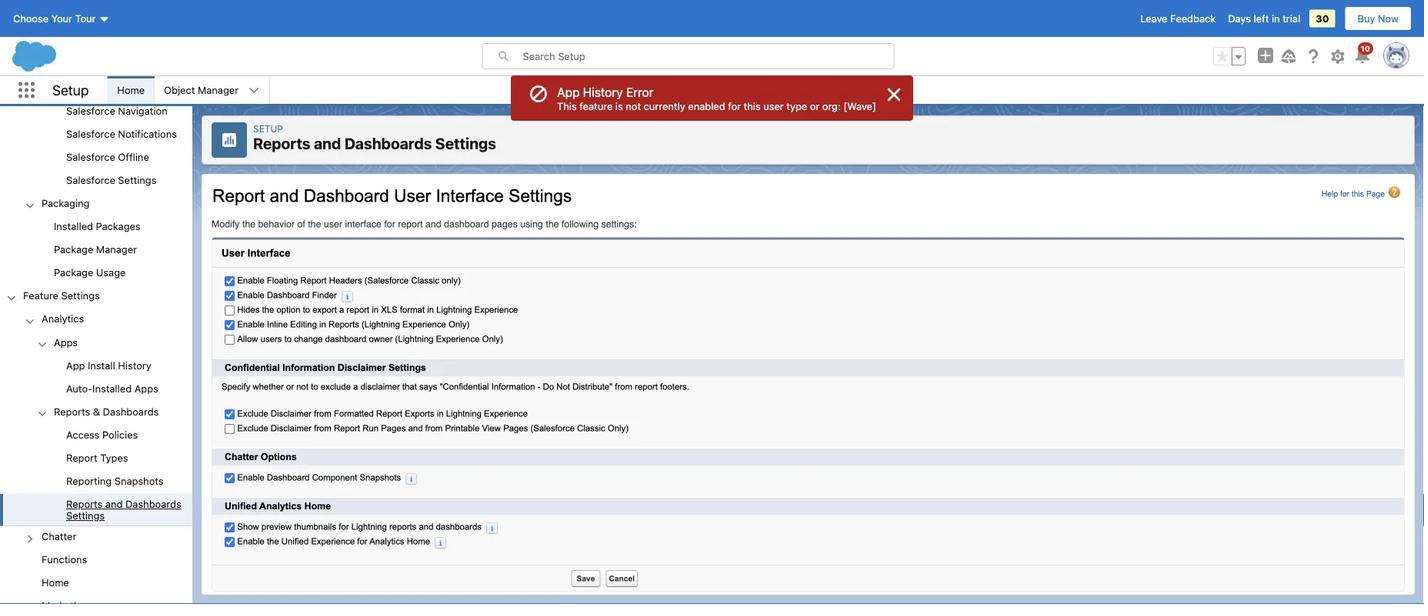 Task type: describe. For each thing, give the bounding box(es) containing it.
group containing app install history
[[0, 355, 192, 401]]

not
[[626, 100, 641, 112]]

packaging
[[42, 197, 90, 209]]

packaging tree item
[[0, 193, 192, 285]]

app history error alert dialog
[[511, 75, 914, 121]]

settings inside setup reports and dashboards settings
[[436, 134, 496, 152]]

or
[[810, 100, 820, 112]]

salesforce offline
[[66, 151, 149, 163]]

app for install
[[66, 359, 85, 371]]

days
[[1229, 13, 1252, 24]]

installed packages link
[[54, 220, 141, 234]]

access policies
[[66, 429, 138, 440]]

dashboards inside setup reports and dashboards settings
[[345, 134, 432, 152]]

packaging link
[[42, 197, 90, 211]]

setup for setup
[[52, 82, 89, 98]]

chatter
[[42, 531, 76, 542]]

group containing analytics
[[0, 308, 192, 604]]

0 vertical spatial apps
[[54, 336, 78, 348]]

installed inside packaging tree item
[[54, 220, 93, 232]]

manager for object manager
[[198, 84, 239, 96]]

package manager link
[[54, 244, 137, 258]]

salesforce notifications
[[66, 128, 177, 139]]

chatter link
[[42, 531, 76, 545]]

report
[[66, 452, 98, 464]]

reporting snapshots
[[66, 475, 164, 487]]

apps link
[[54, 336, 78, 350]]

enabled
[[688, 100, 726, 112]]

salesforce for salesforce navigation
[[66, 105, 115, 116]]

report types link
[[66, 452, 128, 466]]

days left in trial
[[1229, 13, 1301, 24]]

types
[[100, 452, 128, 464]]

buy now
[[1358, 13, 1399, 24]]

installed inside the apps tree item
[[92, 383, 132, 394]]

history inside the apps tree item
[[118, 359, 151, 371]]

apps tree item
[[0, 332, 192, 401]]

object
[[164, 84, 195, 96]]

salesforce navigation link
[[66, 105, 168, 119]]

user
[[764, 100, 784, 112]]

reports & dashboards tree item
[[0, 401, 192, 526]]

salesforce settings
[[66, 174, 157, 186]]

package usage link
[[54, 267, 126, 281]]

analytics tree item
[[0, 308, 192, 526]]

for
[[728, 100, 741, 112]]

auto-installed apps link
[[66, 383, 158, 396]]

functions
[[42, 554, 87, 565]]

analytics link
[[42, 313, 84, 327]]

choose your tour button
[[12, 6, 110, 31]]

salesforce for salesforce offline
[[66, 151, 115, 163]]

your
[[51, 13, 72, 24]]

feedback
[[1171, 13, 1216, 24]]

is
[[616, 100, 623, 112]]

this
[[744, 100, 761, 112]]

salesforce offline link
[[66, 151, 149, 165]]

group containing apps
[[0, 332, 192, 526]]

setup for setup reports and dashboards settings
[[253, 123, 283, 134]]

tour
[[75, 13, 96, 24]]

this
[[557, 100, 577, 112]]

usage
[[96, 267, 126, 278]]

choose your tour
[[13, 13, 96, 24]]

0 vertical spatial home
[[117, 84, 145, 96]]

functions link
[[42, 554, 87, 568]]

reports & dashboards link
[[54, 406, 159, 420]]

choose
[[13, 13, 49, 24]]

object manager
[[164, 84, 239, 96]]

0 horizontal spatial home link
[[42, 577, 69, 591]]

app for history
[[557, 85, 580, 100]]

manager for package manager
[[96, 244, 137, 255]]

access
[[66, 429, 100, 440]]

and inside reports and dashboards settings
[[105, 498, 123, 510]]

trial
[[1283, 13, 1301, 24]]

group containing installed packages
[[0, 216, 192, 285]]

package usage
[[54, 267, 126, 278]]

salesforce settings link
[[66, 174, 157, 188]]

salesforce navigation
[[66, 105, 168, 116]]

feature
[[580, 100, 613, 112]]



Task type: vqa. For each thing, say whether or not it's contained in the screenshot.
the &
yes



Task type: locate. For each thing, give the bounding box(es) containing it.
group
[[0, 0, 192, 285], [1214, 47, 1246, 65], [0, 77, 192, 193], [0, 216, 192, 285], [0, 308, 192, 604], [0, 332, 192, 526], [0, 355, 192, 401], [0, 424, 192, 526]]

navigation
[[118, 105, 168, 116]]

salesforce inside salesforce notifications link
[[66, 128, 115, 139]]

dashboards inside reports and dashboards settings
[[125, 498, 181, 510]]

apps down analytics link
[[54, 336, 78, 348]]

currently
[[644, 100, 686, 112]]

dashboards for reports and dashboards settings
[[125, 498, 181, 510]]

manager down packages
[[96, 244, 137, 255]]

now
[[1379, 13, 1399, 24]]

setup link
[[253, 123, 283, 134]]

Search Setup text field
[[523, 44, 894, 69]]

setup reports and dashboards settings
[[253, 123, 496, 152]]

1 vertical spatial home
[[42, 577, 69, 589]]

history up auto-installed apps
[[118, 359, 151, 371]]

1 horizontal spatial home link
[[108, 76, 154, 104]]

1 salesforce from the top
[[66, 105, 115, 116]]

buy now button
[[1345, 6, 1413, 31]]

app inside app install history link
[[66, 359, 85, 371]]

auto-installed apps
[[66, 383, 158, 394]]

reports and dashboards settings link
[[66, 498, 192, 521]]

1 vertical spatial reports
[[54, 406, 90, 417]]

setup
[[52, 82, 89, 98], [253, 123, 283, 134]]

and inside setup reports and dashboards settings
[[314, 134, 341, 152]]

package for package usage
[[54, 267, 93, 278]]

leave feedback
[[1141, 13, 1216, 24]]

0 horizontal spatial history
[[118, 359, 151, 371]]

in
[[1272, 13, 1281, 24]]

salesforce up salesforce offline
[[66, 128, 115, 139]]

reports for reports & dashboards
[[54, 406, 90, 417]]

salesforce for salesforce settings
[[66, 174, 115, 186]]

analytics
[[42, 313, 84, 325]]

error
[[626, 85, 654, 100]]

salesforce notifications link
[[66, 128, 177, 142]]

0 vertical spatial setup
[[52, 82, 89, 98]]

reports
[[253, 134, 311, 152], [54, 406, 90, 417], [66, 498, 103, 510]]

2 vertical spatial reports
[[66, 498, 103, 510]]

manager inside packaging tree item
[[96, 244, 137, 255]]

0 vertical spatial package
[[54, 244, 93, 255]]

reports down setup link
[[253, 134, 311, 152]]

salesforce
[[66, 105, 115, 116], [66, 128, 115, 139], [66, 151, 115, 163], [66, 174, 115, 186]]

10
[[1362, 44, 1371, 53]]

1 vertical spatial history
[[118, 359, 151, 371]]

0 horizontal spatial home
[[42, 577, 69, 589]]

object manager link
[[155, 76, 248, 104]]

1 vertical spatial package
[[54, 267, 93, 278]]

package manager
[[54, 244, 137, 255]]

settings inside reports and dashboards settings
[[66, 510, 105, 521]]

0 horizontal spatial app
[[66, 359, 85, 371]]

reports & dashboards
[[54, 406, 159, 417]]

0 horizontal spatial apps
[[54, 336, 78, 348]]

install
[[88, 359, 115, 371]]

feature settings tree item
[[0, 285, 192, 604]]

0 vertical spatial app
[[557, 85, 580, 100]]

1 vertical spatial dashboards
[[103, 406, 159, 417]]

0 vertical spatial reports
[[253, 134, 311, 152]]

home up navigation
[[117, 84, 145, 96]]

1 horizontal spatial manager
[[198, 84, 239, 96]]

installed down app install history link
[[92, 383, 132, 394]]

history inside app history error this feature is not currently enabled for this user type or org: [wave]
[[583, 85, 623, 100]]

30
[[1316, 13, 1330, 24]]

dashboards for reports & dashboards
[[103, 406, 159, 417]]

installed packages
[[54, 220, 141, 232]]

home
[[117, 84, 145, 96], [42, 577, 69, 589]]

package up package usage
[[54, 244, 93, 255]]

policies
[[102, 429, 138, 440]]

installed down packaging link
[[54, 220, 93, 232]]

report types
[[66, 452, 128, 464]]

salesforce down salesforce offline link on the left of the page
[[66, 174, 115, 186]]

1 horizontal spatial home
[[117, 84, 145, 96]]

app up auto-
[[66, 359, 85, 371]]

buy
[[1358, 13, 1376, 24]]

reporting
[[66, 475, 112, 487]]

4 salesforce from the top
[[66, 174, 115, 186]]

history
[[583, 85, 623, 100], [118, 359, 151, 371]]

1 vertical spatial installed
[[92, 383, 132, 394]]

large image
[[885, 85, 904, 104]]

manager right object
[[198, 84, 239, 96]]

2 vertical spatial dashboards
[[125, 498, 181, 510]]

salesforce up salesforce notifications
[[66, 105, 115, 116]]

salesforce up salesforce settings
[[66, 151, 115, 163]]

3 salesforce from the top
[[66, 151, 115, 163]]

&
[[93, 406, 100, 417]]

reports and dashboards settings tree item
[[0, 494, 192, 526]]

packages
[[96, 220, 141, 232]]

feature settings
[[23, 290, 100, 301]]

setup inside setup reports and dashboards settings
[[253, 123, 283, 134]]

auto-
[[66, 383, 92, 394]]

1 vertical spatial setup
[[253, 123, 283, 134]]

access policies link
[[66, 429, 138, 443]]

org:
[[823, 100, 841, 112]]

settings
[[436, 134, 496, 152], [118, 174, 157, 186], [61, 290, 100, 301], [66, 510, 105, 521]]

history up feature
[[583, 85, 623, 100]]

app install history
[[66, 359, 151, 371]]

1 horizontal spatial and
[[314, 134, 341, 152]]

installed
[[54, 220, 93, 232], [92, 383, 132, 394]]

1 vertical spatial apps
[[134, 383, 158, 394]]

0 vertical spatial history
[[583, 85, 623, 100]]

app history error this feature is not currently enabled for this user type or org: [wave]
[[557, 85, 877, 112]]

1 horizontal spatial history
[[583, 85, 623, 100]]

home down functions link
[[42, 577, 69, 589]]

reports down reporting
[[66, 498, 103, 510]]

home link down functions link
[[42, 577, 69, 591]]

offline
[[118, 151, 149, 163]]

0 vertical spatial manager
[[198, 84, 239, 96]]

home link up navigation
[[108, 76, 154, 104]]

1 vertical spatial and
[[105, 498, 123, 510]]

2 salesforce from the top
[[66, 128, 115, 139]]

salesforce inside salesforce offline link
[[66, 151, 115, 163]]

home link
[[108, 76, 154, 104], [42, 577, 69, 591]]

snapshots
[[115, 475, 164, 487]]

reports for reports and dashboards settings
[[66, 498, 103, 510]]

left
[[1254, 13, 1270, 24]]

1 package from the top
[[54, 244, 93, 255]]

and
[[314, 134, 341, 152], [105, 498, 123, 510]]

2 package from the top
[[54, 267, 93, 278]]

10 button
[[1354, 42, 1374, 65]]

reports inside reports & dashboards "link"
[[54, 406, 90, 417]]

0 vertical spatial dashboards
[[345, 134, 432, 152]]

0 vertical spatial installed
[[54, 220, 93, 232]]

0 horizontal spatial and
[[105, 498, 123, 510]]

1 vertical spatial manager
[[96, 244, 137, 255]]

app inside app history error this feature is not currently enabled for this user type or org: [wave]
[[557, 85, 580, 100]]

group containing access policies
[[0, 424, 192, 526]]

type
[[787, 100, 808, 112]]

1 vertical spatial app
[[66, 359, 85, 371]]

app
[[557, 85, 580, 100], [66, 359, 85, 371]]

salesforce for salesforce notifications
[[66, 128, 115, 139]]

app up this
[[557, 85, 580, 100]]

0 vertical spatial and
[[314, 134, 341, 152]]

package
[[54, 244, 93, 255], [54, 267, 93, 278]]

[wave]
[[844, 100, 877, 112]]

reports and dashboards settings
[[66, 498, 181, 521]]

package for package manager
[[54, 244, 93, 255]]

0 horizontal spatial setup
[[52, 82, 89, 98]]

salesforce inside salesforce settings link
[[66, 174, 115, 186]]

feature
[[23, 290, 59, 301]]

1 vertical spatial home link
[[42, 577, 69, 591]]

1 horizontal spatial apps
[[134, 383, 158, 394]]

salesforce inside salesforce navigation link
[[66, 105, 115, 116]]

app install history link
[[66, 359, 151, 373]]

0 vertical spatial home link
[[108, 76, 154, 104]]

manager
[[198, 84, 239, 96], [96, 244, 137, 255]]

leave feedback link
[[1141, 13, 1216, 24]]

reports inside setup reports and dashboards settings
[[253, 134, 311, 152]]

0 horizontal spatial manager
[[96, 244, 137, 255]]

notifications
[[118, 128, 177, 139]]

reports down auto-
[[54, 406, 90, 417]]

reports inside reports and dashboards settings
[[66, 498, 103, 510]]

1 horizontal spatial setup
[[253, 123, 283, 134]]

1 horizontal spatial app
[[557, 85, 580, 100]]

reporting snapshots link
[[66, 475, 164, 489]]

apps down app install history link
[[134, 383, 158, 394]]

leave
[[1141, 13, 1168, 24]]

package up feature settings
[[54, 267, 93, 278]]

home inside feature settings tree item
[[42, 577, 69, 589]]

feature settings link
[[23, 290, 100, 304]]



